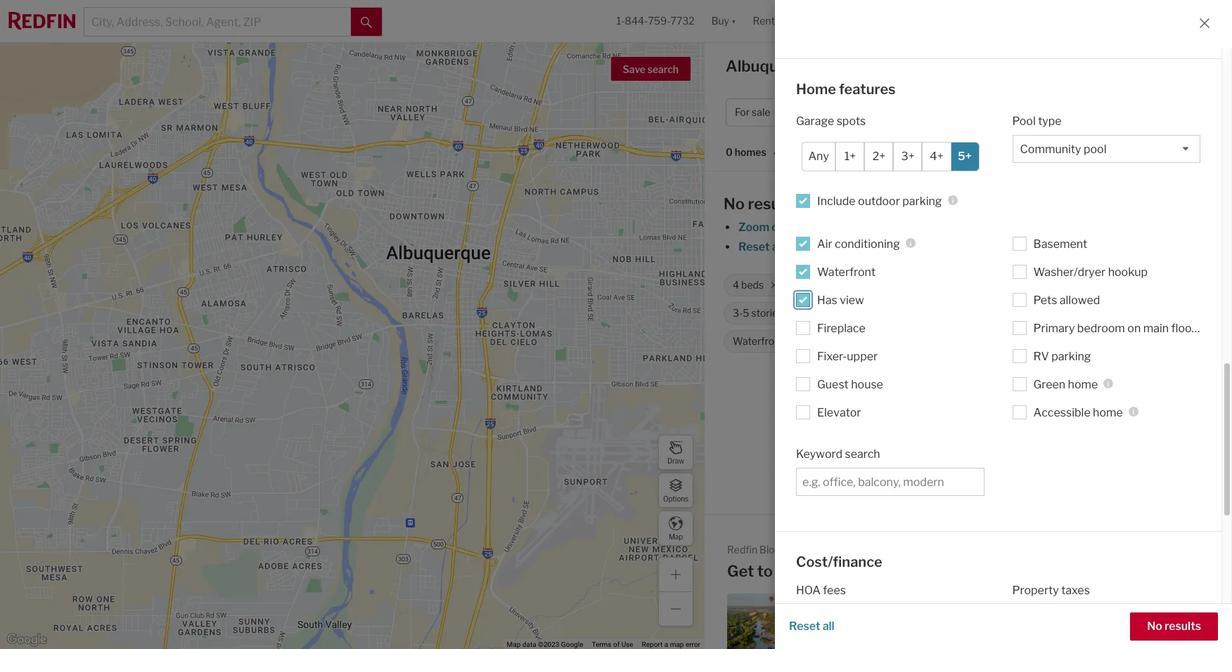 Task type: describe. For each thing, give the bounding box(es) containing it.
1+
[[845, 150, 856, 163]]

home inside the 7 home remodeling projects to boost your property value in albuquerque
[[1077, 604, 1103, 615]]

google image
[[4, 632, 50, 650]]

reset all button
[[789, 613, 835, 642]]

blog
[[760, 544, 781, 556]]

0 horizontal spatial waterfront
[[733, 336, 784, 348]]

1 sq. from the left
[[1025, 280, 1038, 291]]

elevator
[[817, 406, 861, 420]]

albuquerque, inside redfin blog get to know albuquerque, nm
[[820, 563, 919, 581]]

•
[[774, 147, 777, 159]]

844-
[[625, 15, 648, 27]]

albuquerque link
[[998, 385, 1066, 398]]

accessible
[[1034, 406, 1091, 420]]

homes inside zoom out reset all filters or remove one of your filters below to see more homes
[[1070, 241, 1105, 254]]

garage spots
[[796, 114, 866, 128]]

rv parking
[[1034, 350, 1091, 363]]

reset inside button
[[789, 620, 821, 634]]

price
[[812, 106, 836, 118]]

any
[[809, 150, 829, 163]]

3-
[[733, 308, 743, 320]]

price button
[[803, 98, 863, 127]]

10 popular albuquerque neighborhoods: where to live in albuquerque in 2023
[[829, 610, 948, 646]]

bd
[[978, 106, 990, 118]]

0 vertical spatial no
[[724, 195, 745, 213]]

option group containing any
[[802, 142, 980, 171]]

keyword search
[[796, 448, 880, 461]]

4+ baths
[[801, 280, 841, 291]]

remove
[[834, 241, 874, 254]]

terms of use link
[[592, 642, 634, 649]]

submit search image
[[361, 17, 372, 28]]

results inside no results button
[[1165, 620, 1201, 634]]

all inside zoom out reset all filters or remove one of your filters below to see more homes
[[772, 241, 784, 254]]

10
[[829, 610, 839, 621]]

2,000
[[994, 280, 1023, 291]]

7 home remodeling projects to boost your property value in albuquerque
[[1070, 604, 1166, 650]]

pool type
[[1013, 114, 1062, 128]]

for sale button
[[726, 98, 797, 127]]

to inside zoom out reset all filters or remove one of your filters below to see more homes
[[1005, 241, 1016, 254]]

taxes
[[1062, 585, 1090, 598]]

green home
[[1034, 378, 1098, 391]]

5
[[743, 308, 749, 320]]

albuquerque down rv
[[998, 385, 1066, 398]]

7 home remodeling projects to boost your property value in albuquerque link
[[969, 594, 1193, 650]]

pets
[[1034, 294, 1058, 307]]

all inside reset all button
[[823, 620, 835, 634]]

google
[[561, 642, 583, 649]]

0 horizontal spatial no results
[[724, 195, 799, 213]]

2,000 sq. ft.-4,500 sq. ft. lot
[[994, 280, 1123, 291]]

2+ radio
[[865, 142, 894, 171]]

zoom
[[739, 221, 770, 234]]

0 horizontal spatial home
[[796, 81, 836, 98]]

reset all filters button
[[738, 241, 818, 254]]

green
[[1034, 378, 1066, 391]]

4 beds
[[733, 280, 764, 291]]

or
[[821, 241, 832, 254]]

hoa fees
[[796, 585, 846, 598]]

draw
[[668, 457, 684, 465]]

include outdoor parking
[[817, 195, 942, 208]]

home for accessible home
[[1093, 406, 1123, 420]]

house
[[851, 378, 883, 391]]

recommended button
[[807, 146, 891, 159]]

floor
[[1172, 322, 1196, 335]]

fireplace
[[817, 322, 866, 335]]

recommended
[[809, 147, 880, 159]]

see
[[1018, 241, 1037, 254]]

sale
[[752, 106, 771, 118]]

one
[[876, 241, 896, 254]]

to inside the 7 home remodeling projects to boost your property value in albuquerque
[[1108, 617, 1117, 627]]

search for keyword search
[[845, 448, 880, 461]]

guest
[[817, 378, 849, 391]]

5+ radio
[[951, 142, 980, 171]]

more
[[1040, 241, 1067, 254]]

fees
[[823, 585, 846, 598]]

albuquerque, nm homes for sale
[[726, 57, 970, 75]]

pets allowed
[[1034, 294, 1100, 307]]

sale
[[938, 57, 970, 75]]

to inside 10 popular albuquerque neighborhoods: where to live in albuquerque in 2023
[[930, 623, 939, 633]]

remove 4 bd / 4+ ba image
[[1031, 108, 1039, 117]]

on
[[1128, 322, 1141, 335]]

know
[[776, 563, 816, 581]]

where
[[899, 623, 928, 633]]

fixer-
[[817, 350, 847, 363]]

save search button
[[611, 57, 691, 81]]

0 horizontal spatial nm
[[828, 57, 854, 75]]

hoa
[[796, 585, 821, 598]]

terms of use
[[592, 642, 634, 649]]

home for green home
[[1068, 378, 1098, 391]]

list box for property taxes
[[1013, 605, 1201, 633]]

0 horizontal spatial results
[[748, 195, 799, 213]]

no results inside button
[[1148, 620, 1201, 634]]

albuquerque up where
[[876, 610, 932, 621]]

your
[[1147, 617, 1166, 627]]

options button
[[658, 473, 694, 509]]

property inside the 7 home remodeling projects to boost your property value in albuquerque
[[1070, 629, 1108, 639]]

4+ for 4+
[[930, 150, 944, 163]]

remodeling
[[1105, 604, 1156, 615]]

nm inside redfin blog get to know albuquerque, nm
[[922, 563, 948, 581]]

4,500
[[1053, 280, 1082, 291]]

3+
[[901, 150, 915, 163]]

garage
[[796, 114, 834, 128]]

map
[[670, 642, 684, 649]]

in for albuquerque
[[915, 635, 923, 646]]

3+ radio
[[894, 142, 923, 171]]

popular
[[841, 610, 874, 621]]

search for save search
[[648, 63, 679, 75]]



Task type: locate. For each thing, give the bounding box(es) containing it.
©2023
[[538, 642, 560, 649]]

home features
[[796, 81, 896, 98]]

0 horizontal spatial in
[[848, 635, 856, 646]]

1 vertical spatial results
[[1165, 620, 1201, 634]]

to down blog
[[758, 563, 773, 581]]

reset all
[[789, 620, 835, 634]]

redfin blog get to know albuquerque, nm
[[727, 544, 948, 581]]

cost/finance
[[796, 554, 883, 571]]

albuquerque inside the 7 home remodeling projects to boost your property value in albuquerque
[[1070, 641, 1125, 650]]

4+ right / on the right
[[998, 106, 1010, 118]]

0 vertical spatial 4
[[970, 106, 976, 118]]

no results right boost on the bottom right of the page
[[1148, 620, 1201, 634]]

features
[[839, 81, 896, 98]]

albuquerque, up fees
[[820, 563, 919, 581]]

0 vertical spatial parking
[[903, 195, 942, 208]]

to inside redfin blog get to know albuquerque, nm
[[758, 563, 773, 581]]

0 vertical spatial no results
[[724, 195, 799, 213]]

home right accessible
[[1093, 406, 1123, 420]]

terms
[[592, 642, 612, 649]]

0 horizontal spatial filters
[[786, 241, 818, 254]]

in down boost on the bottom right of the page
[[1136, 629, 1144, 639]]

remove 3-5 stories image
[[790, 310, 798, 318]]

4 for 4 bd / 4+ ba
[[970, 106, 976, 118]]

remove 4 beds image
[[770, 281, 779, 290]]

projects
[[1070, 617, 1106, 627]]

use
[[622, 642, 634, 649]]

0 vertical spatial home
[[1068, 378, 1098, 391]]

to up value
[[1108, 617, 1117, 627]]

search right save
[[648, 63, 679, 75]]

0 vertical spatial home
[[796, 81, 836, 98]]

hookup
[[1108, 266, 1148, 279]]

no results up zoom out button
[[724, 195, 799, 213]]

/
[[992, 106, 996, 118]]

search up e.g. office, balcony, modern text field at the right of page
[[845, 448, 880, 461]]

1 horizontal spatial filters
[[938, 241, 968, 254]]

0 horizontal spatial property
[[1013, 585, 1059, 598]]

7732
[[671, 15, 695, 27]]

to up 2023
[[930, 623, 939, 633]]

of left use
[[613, 642, 620, 649]]

1 horizontal spatial home
[[1077, 604, 1103, 615]]

accessible home
[[1034, 406, 1123, 420]]

options
[[663, 495, 689, 503]]

1 horizontal spatial sq.
[[1084, 280, 1097, 291]]

2+
[[873, 150, 886, 163]]

nm up where
[[922, 563, 948, 581]]

0 horizontal spatial reset
[[739, 241, 770, 254]]

1 filters from the left
[[786, 241, 818, 254]]

1 vertical spatial property
[[1070, 629, 1108, 639]]

ft.-
[[1040, 280, 1053, 291]]

has
[[817, 294, 838, 307]]

rv
[[1034, 350, 1049, 363]]

0 vertical spatial search
[[648, 63, 679, 75]]

ba
[[1012, 106, 1024, 118]]

below
[[971, 241, 1003, 254]]

1 vertical spatial no results
[[1148, 620, 1201, 634]]

homes up washer/dryer hookup at top
[[1070, 241, 1105, 254]]

1 horizontal spatial nm
[[922, 563, 948, 581]]

1 vertical spatial search
[[845, 448, 880, 461]]

include
[[817, 195, 856, 208]]

1 horizontal spatial reset
[[789, 620, 821, 634]]

redfin up get
[[727, 544, 758, 556]]

reset inside zoom out reset all filters or remove one of your filters below to see more homes
[[739, 241, 770, 254]]

in for value
[[1136, 629, 1144, 639]]

1 vertical spatial waterfront
[[733, 336, 784, 348]]

has view
[[817, 294, 864, 307]]

0 vertical spatial nm
[[828, 57, 854, 75]]

home up "accessible home"
[[1068, 378, 1098, 391]]

boost
[[1119, 617, 1145, 627]]

all up the live
[[823, 620, 835, 634]]

map region
[[0, 0, 779, 650]]

0 vertical spatial homes
[[735, 147, 767, 159]]

no right boost on the bottom right of the page
[[1148, 620, 1163, 634]]

primary bedroom on main floor
[[1034, 322, 1196, 335]]

homes right 0
[[735, 147, 767, 159]]

homes
[[858, 57, 910, 75]]

view for have view
[[848, 336, 869, 348]]

lot
[[1111, 280, 1123, 291]]

1 horizontal spatial all
[[823, 620, 835, 634]]

redfin for redfin blog get to know albuquerque, nm
[[727, 544, 758, 556]]

2 sq. from the left
[[1084, 280, 1097, 291]]

all down out
[[772, 241, 784, 254]]

results
[[748, 195, 799, 213], [1165, 620, 1201, 634]]

ft.
[[1099, 280, 1109, 291]]

map for map
[[669, 533, 683, 541]]

1 vertical spatial homes
[[1070, 241, 1105, 254]]

for
[[913, 57, 934, 75]]

4 left beds
[[733, 280, 739, 291]]

e.g. office, balcony, modern text field
[[803, 476, 978, 489]]

1 horizontal spatial in
[[915, 635, 923, 646]]

0 horizontal spatial all
[[772, 241, 784, 254]]

0 vertical spatial results
[[748, 195, 799, 213]]

4+ inside radio
[[930, 150, 944, 163]]

view right has
[[840, 294, 864, 307]]

keyword
[[796, 448, 843, 461]]

0 horizontal spatial sq.
[[1025, 280, 1038, 291]]

to left see
[[1005, 241, 1016, 254]]

nm up home features
[[828, 57, 854, 75]]

parking
[[903, 195, 942, 208], [1052, 350, 1091, 363]]

list box for pool type
[[1013, 135, 1201, 163]]

1 horizontal spatial homes
[[1070, 241, 1105, 254]]

1 vertical spatial 4+
[[930, 150, 944, 163]]

air conditioning down allowed
[[1050, 308, 1123, 320]]

1 horizontal spatial air conditioning
[[1050, 308, 1123, 320]]

sq. left 'ft.-'
[[1025, 280, 1038, 291]]

1+ radio
[[836, 142, 865, 171]]

redfin link
[[871, 385, 906, 398]]

view for has view
[[840, 294, 864, 307]]

sq. down washer/dryer hookup at top
[[1084, 280, 1097, 291]]

0 vertical spatial air conditioning
[[817, 237, 900, 251]]

1 vertical spatial 4
[[733, 280, 739, 291]]

results right boost on the bottom right of the page
[[1165, 620, 1201, 634]]

redfin inside redfin blog get to know albuquerque, nm
[[727, 544, 758, 556]]

1 horizontal spatial air
[[1050, 308, 1063, 320]]

of inside zoom out reset all filters or remove one of your filters below to see more homes
[[899, 241, 910, 254]]

0 vertical spatial waterfront
[[817, 266, 876, 279]]

4+ left baths
[[801, 280, 813, 291]]

map down options
[[669, 533, 683, 541]]

0 vertical spatial all
[[772, 241, 784, 254]]

albuquerque
[[998, 385, 1066, 398], [876, 610, 932, 621], [858, 635, 913, 646], [1070, 641, 1125, 650]]

to
[[1005, 241, 1016, 254], [758, 563, 773, 581], [1108, 617, 1117, 627], [930, 623, 939, 633]]

guest house
[[817, 378, 883, 391]]

waterfront down 3-5 stories
[[733, 336, 784, 348]]

1 horizontal spatial redfin
[[871, 385, 906, 398]]

main
[[1144, 322, 1169, 335]]

2 vertical spatial 4+
[[801, 280, 813, 291]]

air up "primary"
[[1050, 308, 1063, 320]]

0 vertical spatial view
[[840, 294, 864, 307]]

conditioning right or
[[835, 237, 900, 251]]

map button
[[658, 511, 694, 547]]

0 horizontal spatial map
[[507, 642, 521, 649]]

0 horizontal spatial redfin
[[727, 544, 758, 556]]

4 bd / 4+ ba
[[970, 106, 1024, 118]]

albuquerque down projects
[[1070, 641, 1125, 650]]

0 vertical spatial of
[[899, 241, 910, 254]]

map inside button
[[669, 533, 683, 541]]

1 horizontal spatial 4
[[970, 106, 976, 118]]

4+ radio
[[923, 142, 951, 171]]

baths
[[815, 280, 841, 291]]

1 horizontal spatial 4+
[[930, 150, 944, 163]]

reset down zoom
[[739, 241, 770, 254]]

homes inside 0 homes •
[[735, 147, 767, 159]]

0 horizontal spatial search
[[648, 63, 679, 75]]

3-5 stories
[[733, 308, 783, 320]]

washer/dryer
[[1034, 266, 1106, 279]]

albuquerque, up for sale button on the top
[[726, 57, 825, 75]]

reset left 10
[[789, 620, 821, 634]]

1 horizontal spatial no
[[1148, 620, 1163, 634]]

0 vertical spatial map
[[669, 533, 683, 541]]

beds
[[741, 280, 764, 291]]

0 horizontal spatial of
[[613, 642, 620, 649]]

albuquerque down neighborhoods:
[[858, 635, 913, 646]]

1 horizontal spatial no results
[[1148, 620, 1201, 634]]

1 vertical spatial redfin
[[727, 544, 758, 556]]

1 horizontal spatial property
[[1070, 629, 1108, 639]]

1 vertical spatial air
[[1050, 308, 1063, 320]]

property
[[1013, 585, 1059, 598], [1070, 629, 1108, 639]]

home up price
[[796, 81, 836, 98]]

7
[[1070, 604, 1075, 615]]

1 vertical spatial nm
[[922, 563, 948, 581]]

1 vertical spatial home
[[1093, 406, 1123, 420]]

1 horizontal spatial of
[[899, 241, 910, 254]]

4 for 4 beds
[[733, 280, 739, 291]]

0 horizontal spatial air
[[817, 237, 833, 251]]

have view
[[822, 336, 869, 348]]

1 horizontal spatial map
[[669, 533, 683, 541]]

filters
[[786, 241, 818, 254], [938, 241, 968, 254]]

1 vertical spatial of
[[613, 642, 620, 649]]

no inside no results button
[[1148, 620, 1163, 634]]

waterfront up baths
[[817, 266, 876, 279]]

1 vertical spatial air conditioning
[[1050, 308, 1123, 320]]

1 vertical spatial albuquerque,
[[820, 563, 919, 581]]

0 horizontal spatial 4
[[733, 280, 739, 291]]

report
[[642, 642, 663, 649]]

0 vertical spatial 4+
[[998, 106, 1010, 118]]

1-
[[617, 15, 625, 27]]

of right one
[[899, 241, 910, 254]]

0 vertical spatial reset
[[739, 241, 770, 254]]

4+ for 4+ baths
[[801, 280, 813, 291]]

in down where
[[915, 635, 923, 646]]

redfin for redfin
[[871, 385, 906, 398]]

1 vertical spatial map
[[507, 642, 521, 649]]

report a map error link
[[642, 642, 701, 649]]

1 horizontal spatial conditioning
[[1066, 308, 1123, 320]]

2 horizontal spatial 4+
[[998, 106, 1010, 118]]

0 vertical spatial albuquerque,
[[726, 57, 825, 75]]

1 vertical spatial all
[[823, 620, 835, 634]]

washer/dryer hookup
[[1034, 266, 1148, 279]]

search inside "save search" button
[[648, 63, 679, 75]]

bedroom
[[1078, 322, 1125, 335]]

0 horizontal spatial conditioning
[[835, 237, 900, 251]]

view up upper
[[848, 336, 869, 348]]

parking up green home
[[1052, 350, 1091, 363]]

0 horizontal spatial air conditioning
[[817, 237, 900, 251]]

2 horizontal spatial in
[[1136, 629, 1144, 639]]

value
[[1110, 629, 1134, 639]]

allowed
[[1060, 294, 1100, 307]]

map left data
[[507, 642, 521, 649]]

fixer-upper
[[817, 350, 878, 363]]

City, Address, School, Agent, ZIP search field
[[84, 8, 351, 36]]

0 vertical spatial redfin
[[871, 385, 906, 398]]

0 vertical spatial air
[[817, 237, 833, 251]]

air conditioning down outdoor
[[817, 237, 900, 251]]

filters right your
[[938, 241, 968, 254]]

0 horizontal spatial no
[[724, 195, 745, 213]]

parking up zoom out reset all filters or remove one of your filters below to see more homes on the top of the page
[[903, 195, 942, 208]]

1 vertical spatial reset
[[789, 620, 821, 634]]

4+ left 5+
[[930, 150, 944, 163]]

map
[[669, 533, 683, 541], [507, 642, 521, 649]]

0 vertical spatial property
[[1013, 585, 1059, 598]]

4 bd / 4+ ba button
[[961, 98, 1050, 127]]

759-
[[648, 15, 671, 27]]

property down projects
[[1070, 629, 1108, 639]]

1 horizontal spatial waterfront
[[817, 266, 876, 279]]

2023
[[925, 635, 948, 646]]

conditioning up bedroom
[[1066, 308, 1123, 320]]

4+
[[998, 106, 1010, 118], [930, 150, 944, 163], [801, 280, 813, 291]]

property left taxes
[[1013, 585, 1059, 598]]

5+
[[958, 150, 972, 163]]

all
[[772, 241, 784, 254], [823, 620, 835, 634]]

1 vertical spatial home
[[1077, 604, 1103, 615]]

in right the live
[[848, 635, 856, 646]]

a
[[665, 642, 668, 649]]

results up out
[[748, 195, 799, 213]]

in inside the 7 home remodeling projects to boost your property value in albuquerque
[[1136, 629, 1144, 639]]

report a map error
[[642, 642, 701, 649]]

map for map data ©2023 google
[[507, 642, 521, 649]]

remove community pool image
[[1019, 310, 1028, 318]]

1 vertical spatial no
[[1148, 620, 1163, 634]]

0 horizontal spatial homes
[[735, 147, 767, 159]]

1 horizontal spatial search
[[845, 448, 880, 461]]

4 inside 4 bd / 4+ ba button
[[970, 106, 976, 118]]

1 vertical spatial conditioning
[[1066, 308, 1123, 320]]

0 horizontal spatial parking
[[903, 195, 942, 208]]

have
[[822, 336, 846, 348]]

primary
[[1034, 322, 1075, 335]]

option group
[[802, 142, 980, 171]]

filters left or
[[786, 241, 818, 254]]

1-844-759-7732
[[617, 15, 695, 27]]

4+ inside button
[[998, 106, 1010, 118]]

4 left bd
[[970, 106, 976, 118]]

0 vertical spatial conditioning
[[835, 237, 900, 251]]

no up zoom
[[724, 195, 745, 213]]

list box
[[1013, 135, 1201, 163], [796, 605, 984, 633], [1013, 605, 1201, 633]]

out
[[772, 221, 790, 234]]

albuquerque,
[[726, 57, 825, 75], [820, 563, 919, 581]]

0 horizontal spatial 4+
[[801, 280, 813, 291]]

Any radio
[[802, 142, 836, 171]]

2 filters from the left
[[938, 241, 968, 254]]

1 vertical spatial parking
[[1052, 350, 1091, 363]]

1 horizontal spatial parking
[[1052, 350, 1091, 363]]

1 horizontal spatial results
[[1165, 620, 1201, 634]]

redfin down upper
[[871, 385, 906, 398]]

1 vertical spatial view
[[848, 336, 869, 348]]

air left remove
[[817, 237, 833, 251]]

home up projects
[[1077, 604, 1103, 615]]

list box for hoa fees
[[796, 605, 984, 633]]



Task type: vqa. For each thing, say whether or not it's contained in the screenshot.
"Popular"
yes



